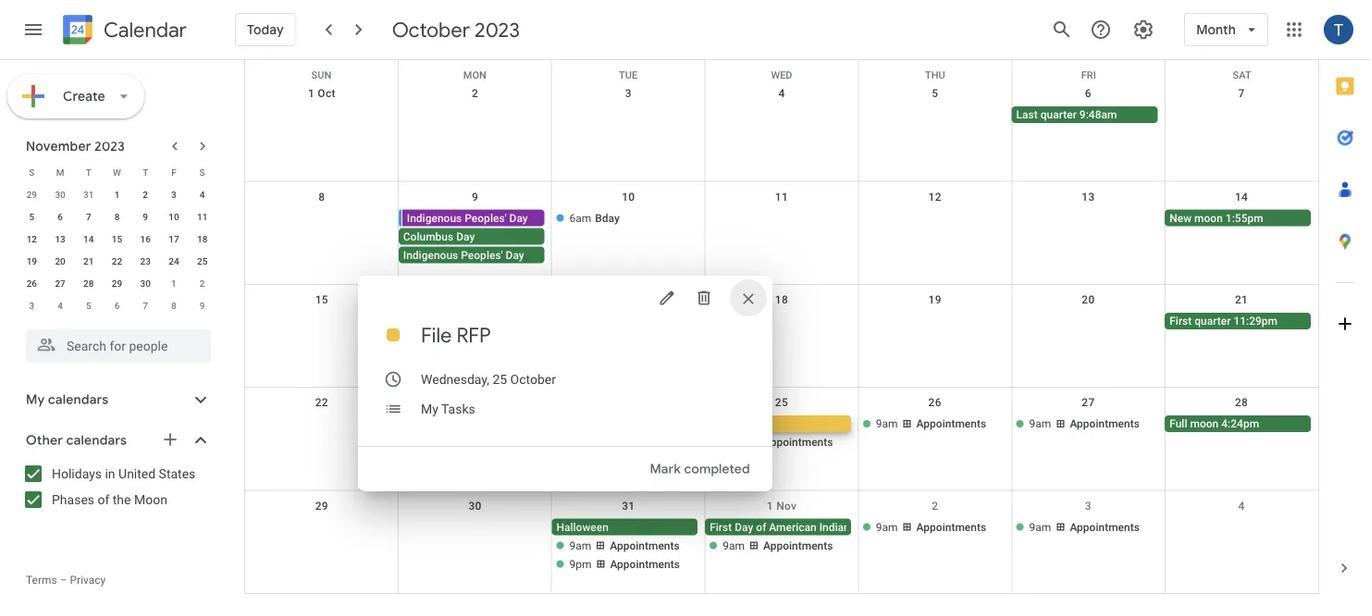 Task type: describe. For each thing, give the bounding box(es) containing it.
29 for 1
[[27, 189, 37, 200]]

0 horizontal spatial 9
[[143, 211, 148, 222]]

file
[[421, 322, 452, 348]]

oct
[[318, 87, 336, 100]]

holidays
[[52, 466, 102, 481]]

full moon 4:24pm button
[[1166, 416, 1312, 432]]

first for first day of american indian heritage month
[[710, 521, 732, 534]]

w
[[113, 167, 121, 178]]

3 december element
[[21, 294, 43, 317]]

1 oct
[[308, 87, 336, 100]]

of inside other calendars 'list'
[[98, 492, 110, 507]]

file rfp
[[421, 322, 491, 348]]

5 december element
[[78, 294, 100, 317]]

cell containing halloween
[[552, 519, 706, 574]]

first quarter 11:29pm
[[1170, 315, 1278, 328]]

0 vertical spatial 14
[[1236, 190, 1249, 203]]

tue
[[619, 69, 638, 81]]

1 horizontal spatial 29
[[112, 278, 122, 289]]

Search for people text field
[[37, 330, 200, 363]]

my calendars
[[26, 392, 109, 408]]

terms – privacy
[[26, 574, 106, 587]]

american
[[770, 521, 817, 534]]

25 inside grid
[[776, 396, 789, 409]]

indigenous peoples' day columbus day indigenous peoples' day
[[403, 211, 528, 261]]

11:29pm
[[1234, 315, 1278, 328]]

1 vertical spatial 7
[[86, 211, 91, 222]]

row containing sun
[[245, 60, 1319, 81]]

month inside dropdown button
[[1197, 21, 1237, 38]]

other calendars button
[[4, 426, 230, 455]]

calendars for other calendars
[[66, 432, 127, 449]]

30 for 1 nov
[[469, 499, 482, 512]]

22 inside row group
[[112, 255, 122, 267]]

26 element
[[21, 272, 43, 294]]

22 element
[[106, 250, 128, 272]]

5 inside grid
[[932, 87, 939, 100]]

8 december element
[[163, 294, 185, 317]]

1 vertical spatial october
[[511, 371, 556, 387]]

new moon 1:55pm
[[1170, 211, 1264, 224]]

completed
[[685, 461, 751, 477]]

31 for 1 nov
[[622, 499, 635, 512]]

4 down "4:24pm"
[[1239, 499, 1246, 512]]

1 down w
[[114, 189, 120, 200]]

day inside button
[[735, 521, 754, 534]]

wednesday,
[[421, 371, 490, 387]]

6am
[[570, 211, 592, 224]]

27 element
[[49, 272, 71, 294]]

united
[[119, 466, 156, 481]]

6 inside 6 december element
[[114, 300, 120, 311]]

moon for full
[[1191, 418, 1219, 431]]

23 inside row group
[[140, 255, 151, 267]]

0 horizontal spatial 6
[[58, 211, 63, 222]]

1 vertical spatial peoples'
[[461, 248, 503, 261]]

1 horizontal spatial 12
[[929, 190, 942, 203]]

10 inside grid
[[622, 190, 635, 203]]

12 element
[[21, 228, 43, 250]]

other calendars list
[[4, 459, 230, 515]]

1 horizontal spatial 19
[[929, 293, 942, 306]]

create
[[63, 88, 105, 105]]

28 inside november 2023 grid
[[83, 278, 94, 289]]

row containing 12
[[18, 228, 217, 250]]

2 vertical spatial 8
[[171, 300, 177, 311]]

1 vertical spatial indigenous peoples' day button
[[399, 247, 545, 263]]

27 inside row group
[[55, 278, 65, 289]]

0 vertical spatial indigenous
[[407, 211, 462, 224]]

nov
[[777, 499, 797, 512]]

tasks
[[442, 401, 476, 416]]

appointments button
[[552, 453, 698, 470]]

1:55pm
[[1226, 211, 1264, 224]]

27 inside grid
[[1082, 396, 1096, 409]]

row containing 1 oct
[[245, 79, 1319, 182]]

26 inside november 2023 grid
[[27, 278, 37, 289]]

31 october element
[[78, 183, 100, 206]]

other calendars
[[26, 432, 127, 449]]

29 for 1 nov
[[315, 499, 329, 512]]

phases
[[52, 492, 94, 507]]

9:48am
[[1080, 108, 1118, 121]]

2 horizontal spatial 6
[[1086, 87, 1092, 100]]

day right columbus
[[457, 230, 475, 243]]

0 horizontal spatial october
[[392, 17, 470, 43]]

row containing 15
[[245, 285, 1319, 388]]

settings menu image
[[1133, 19, 1155, 41]]

2 horizontal spatial 7
[[1239, 87, 1246, 100]]

new moon 1:55pm button
[[1166, 210, 1312, 226]]

november 2023
[[26, 138, 125, 155]]

1 horizontal spatial 26
[[929, 396, 942, 409]]

1 nov
[[767, 499, 797, 512]]

30 october element
[[49, 183, 71, 206]]

moon
[[134, 492, 167, 507]]

terms link
[[26, 574, 57, 587]]

my calendars button
[[4, 385, 230, 415]]

1 horizontal spatial 5
[[86, 300, 91, 311]]

phases of the moon
[[52, 492, 167, 507]]

row containing s
[[18, 161, 217, 183]]

mark completed button
[[643, 447, 758, 491]]

indian
[[820, 521, 850, 534]]

1 vertical spatial 28
[[1236, 396, 1249, 409]]

terms
[[26, 574, 57, 587]]

today
[[247, 21, 284, 38]]

2 horizontal spatial 8
[[319, 190, 325, 203]]

main drawer image
[[22, 19, 44, 41]]

1 vertical spatial 30
[[140, 278, 151, 289]]

31 for 1
[[83, 189, 94, 200]]

14 element
[[78, 228, 100, 250]]

first quarter 11:29pm button
[[1166, 313, 1312, 329]]

moon for new
[[1195, 211, 1224, 224]]

0 vertical spatial 13
[[1082, 190, 1096, 203]]

1 vertical spatial indigenous
[[403, 248, 458, 261]]

19 element
[[21, 250, 43, 272]]

0 vertical spatial 11
[[776, 190, 789, 203]]

25 inside the 25 "element"
[[197, 255, 208, 267]]

calendars for my calendars
[[48, 392, 109, 408]]

17 element
[[163, 228, 185, 250]]

row containing 22
[[245, 388, 1319, 491]]

full moon 4:24pm
[[1170, 418, 1260, 431]]

15 inside row group
[[112, 233, 122, 244]]

m
[[56, 167, 64, 178]]

november
[[26, 138, 91, 155]]

17
[[169, 233, 179, 244]]

0 vertical spatial indigenous peoples' day button
[[402, 210, 545, 226]]

fri
[[1082, 69, 1097, 81]]

1 horizontal spatial 23
[[469, 396, 482, 409]]

13 inside row group
[[55, 233, 65, 244]]

october 2023
[[392, 17, 520, 43]]

21 inside grid
[[1236, 293, 1249, 306]]

4:30pm
[[573, 436, 611, 449]]

1 vertical spatial 20
[[1082, 293, 1096, 306]]

wed
[[772, 69, 793, 81]]

sat
[[1234, 69, 1252, 81]]

1 vertical spatial 15
[[315, 293, 329, 306]]

last quarter 9:48am
[[1017, 108, 1118, 121]]

november 2023 grid
[[18, 161, 217, 317]]

15 element
[[106, 228, 128, 250]]

13 element
[[49, 228, 71, 250]]

the
[[113, 492, 131, 507]]

0 vertical spatial peoples'
[[465, 211, 507, 224]]

19 inside november 2023 grid
[[27, 255, 37, 267]]

columbus day button
[[399, 228, 545, 245]]

new
[[1170, 211, 1192, 224]]

sun
[[312, 69, 332, 81]]

wednesday, 25 october
[[421, 371, 556, 387]]

11 inside the 11 element
[[197, 211, 208, 222]]

mark
[[650, 461, 682, 477]]

2023 for october 2023
[[475, 17, 520, 43]]



Task type: locate. For each thing, give the bounding box(es) containing it.
7
[[1239, 87, 1246, 100], [86, 211, 91, 222], [143, 300, 148, 311]]

25 element
[[191, 250, 213, 272]]

2 t from the left
[[143, 167, 148, 178]]

0 horizontal spatial 27
[[55, 278, 65, 289]]

file rfp heading
[[421, 322, 491, 348]]

1 vertical spatial 5
[[29, 211, 34, 222]]

rfp
[[457, 322, 491, 348]]

row
[[245, 60, 1319, 81], [245, 79, 1319, 182], [18, 161, 217, 183], [245, 182, 1319, 285], [18, 183, 217, 206], [18, 206, 217, 228], [18, 228, 217, 250], [18, 250, 217, 272], [18, 272, 217, 294], [245, 285, 1319, 388], [18, 294, 217, 317], [245, 388, 1319, 491], [245, 491, 1319, 594]]

2 horizontal spatial 5
[[932, 87, 939, 100]]

1 left oct
[[308, 87, 315, 100]]

t left f
[[143, 167, 148, 178]]

0 horizontal spatial 15
[[112, 233, 122, 244]]

peoples' down columbus day button
[[461, 248, 503, 261]]

10
[[622, 190, 635, 203], [169, 211, 179, 222]]

day down columbus day button
[[506, 248, 525, 261]]

month inside button
[[899, 521, 931, 534]]

first for first quarter 11:29pm
[[1170, 315, 1193, 328]]

month
[[1197, 21, 1237, 38], [899, 521, 931, 534]]

23 element
[[134, 250, 157, 272]]

2 vertical spatial 6
[[114, 300, 120, 311]]

quarter for 9:48am
[[1041, 108, 1077, 121]]

5
[[932, 87, 939, 100], [29, 211, 34, 222], [86, 300, 91, 311]]

21 up 28 element
[[83, 255, 94, 267]]

2 s from the left
[[200, 167, 205, 178]]

t up the 31 october 'element'
[[86, 167, 91, 178]]

1 vertical spatial 27
[[1082, 396, 1096, 409]]

create button
[[7, 74, 144, 118]]

moon
[[1195, 211, 1224, 224], [1191, 418, 1219, 431]]

of
[[98, 492, 110, 507], [757, 521, 767, 534]]

0 vertical spatial quarter
[[1041, 108, 1077, 121]]

28 down 21 element
[[83, 278, 94, 289]]

1 vertical spatial 11
[[197, 211, 208, 222]]

16 element
[[134, 228, 157, 250]]

row containing 5
[[18, 206, 217, 228]]

None search field
[[0, 322, 230, 363]]

0 vertical spatial 18
[[197, 233, 208, 244]]

9 down 2 december element
[[200, 300, 205, 311]]

0 horizontal spatial 28
[[83, 278, 94, 289]]

first day of american indian heritage month
[[710, 521, 931, 534]]

mark completed
[[650, 461, 751, 477]]

–
[[60, 574, 67, 587]]

4 down 27 element on the top of the page
[[58, 300, 63, 311]]

7 december element
[[134, 294, 157, 317]]

s right f
[[200, 167, 205, 178]]

30 for 1
[[55, 189, 65, 200]]

calendar heading
[[100, 17, 187, 43]]

delete task image
[[695, 289, 714, 307]]

29 element
[[106, 272, 128, 294]]

my left tasks
[[421, 401, 439, 416]]

6 down 'fri'
[[1086, 87, 1092, 100]]

0 vertical spatial 20
[[55, 255, 65, 267]]

5 down 28 element
[[86, 300, 91, 311]]

cell containing first day of american indian heritage month
[[705, 519, 931, 574]]

halloween
[[557, 521, 609, 534]]

18 inside row group
[[197, 233, 208, 244]]

0 vertical spatial calendars
[[48, 392, 109, 408]]

my tasks
[[421, 401, 476, 416]]

28
[[83, 278, 94, 289], [1236, 396, 1249, 409]]

peoples' up columbus day button
[[465, 211, 507, 224]]

20
[[55, 255, 65, 267], [1082, 293, 1096, 306]]

1 vertical spatial 22
[[315, 396, 329, 409]]

0 horizontal spatial 10
[[169, 211, 179, 222]]

7 down sat
[[1239, 87, 1246, 100]]

0 horizontal spatial quarter
[[1041, 108, 1077, 121]]

my for my calendars
[[26, 392, 45, 408]]

in
[[105, 466, 115, 481]]

calendars up in
[[66, 432, 127, 449]]

31 inside 'element'
[[83, 189, 94, 200]]

0 horizontal spatial 2023
[[94, 138, 125, 155]]

27
[[55, 278, 65, 289], [1082, 396, 1096, 409]]

0 vertical spatial october
[[392, 17, 470, 43]]

30 element
[[134, 272, 157, 294]]

bday
[[595, 211, 620, 224]]

2 vertical spatial 25
[[776, 396, 789, 409]]

2 horizontal spatial 9
[[472, 190, 479, 203]]

7 down 30 element
[[143, 300, 148, 311]]

groceries
[[614, 436, 662, 449]]

calendars inside other calendars dropdown button
[[66, 432, 127, 449]]

indigenous up columbus
[[407, 211, 462, 224]]

4:30pm groceries
[[573, 436, 662, 449]]

indigenous peoples' day button
[[402, 210, 545, 226], [399, 247, 545, 263]]

2023 for november 2023
[[94, 138, 125, 155]]

0 vertical spatial 8
[[319, 190, 325, 203]]

indigenous peoples' day button up columbus day button
[[402, 210, 545, 226]]

4 down wed
[[779, 87, 785, 100]]

moon right new
[[1195, 211, 1224, 224]]

1 t from the left
[[86, 167, 91, 178]]

1 for 1 oct
[[308, 87, 315, 100]]

first left 11:29pm
[[1170, 315, 1193, 328]]

add other calendars image
[[161, 430, 180, 449]]

12
[[929, 190, 942, 203], [27, 233, 37, 244]]

1 horizontal spatial 22
[[315, 396, 329, 409]]

23
[[140, 255, 151, 267], [469, 396, 482, 409]]

full
[[1170, 418, 1188, 431]]

13 down last quarter 9:48am button
[[1082, 190, 1096, 203]]

calendar element
[[59, 11, 187, 52]]

first day of american indian heritage month button
[[706, 519, 931, 536]]

11
[[776, 190, 789, 203], [197, 211, 208, 222]]

cell containing indigenous peoples' day columbus day indigenous peoples' day
[[399, 210, 552, 265]]

9pm
[[570, 558, 592, 571]]

1 horizontal spatial my
[[421, 401, 439, 416]]

of left "american"
[[757, 521, 767, 534]]

0 horizontal spatial 22
[[112, 255, 122, 267]]

1 horizontal spatial 8
[[171, 300, 177, 311]]

18 right delete task icon
[[776, 293, 789, 306]]

0 horizontal spatial 12
[[27, 233, 37, 244]]

october up the mon
[[392, 17, 470, 43]]

grid containing 1 oct
[[244, 60, 1319, 594]]

quarter for 11:29pm
[[1195, 315, 1232, 328]]

1 december element
[[163, 272, 185, 294]]

heritage
[[853, 521, 896, 534]]

10 element
[[163, 206, 185, 228]]

my for my tasks
[[421, 401, 439, 416]]

columbus
[[403, 230, 454, 243]]

22
[[112, 255, 122, 267], [315, 396, 329, 409]]

0 vertical spatial 31
[[83, 189, 94, 200]]

indigenous peoples' day button down columbus day button
[[399, 247, 545, 263]]

appointments
[[917, 418, 987, 431], [1070, 418, 1140, 431], [764, 436, 834, 449], [610, 455, 680, 468], [917, 521, 987, 534], [1070, 521, 1140, 534], [610, 539, 680, 552], [764, 539, 834, 552], [610, 558, 680, 571]]

first inside button
[[710, 521, 732, 534]]

month up sat
[[1197, 21, 1237, 38]]

28 up "4:24pm"
[[1236, 396, 1249, 409]]

0 horizontal spatial s
[[29, 167, 35, 178]]

14 inside november 2023 grid
[[83, 233, 94, 244]]

row group
[[18, 183, 217, 317]]

1 vertical spatial quarter
[[1195, 315, 1232, 328]]

2023 up w
[[94, 138, 125, 155]]

1 horizontal spatial 10
[[622, 190, 635, 203]]

s
[[29, 167, 35, 178], [200, 167, 205, 178]]

0 horizontal spatial 29
[[27, 189, 37, 200]]

1 vertical spatial moon
[[1191, 418, 1219, 431]]

11 element
[[191, 206, 213, 228]]

0 vertical spatial of
[[98, 492, 110, 507]]

14 up 1:55pm
[[1236, 190, 1249, 203]]

1 horizontal spatial 9
[[200, 300, 205, 311]]

1 horizontal spatial 13
[[1082, 190, 1096, 203]]

1 horizontal spatial 6
[[114, 300, 120, 311]]

peoples'
[[465, 211, 507, 224], [461, 248, 503, 261]]

of left the
[[98, 492, 110, 507]]

0 vertical spatial 29
[[27, 189, 37, 200]]

9
[[472, 190, 479, 203], [143, 211, 148, 222], [200, 300, 205, 311]]

21 up first quarter 11:29pm button
[[1236, 293, 1249, 306]]

t
[[86, 167, 91, 178], [143, 167, 148, 178]]

1 horizontal spatial 18
[[776, 293, 789, 306]]

20 inside row group
[[55, 255, 65, 267]]

row containing 19
[[18, 250, 217, 272]]

1 horizontal spatial 31
[[622, 499, 635, 512]]

1 horizontal spatial october
[[511, 371, 556, 387]]

2023
[[475, 17, 520, 43], [94, 138, 125, 155]]

halloween button
[[552, 519, 698, 536]]

first inside button
[[1170, 315, 1193, 328]]

21 inside row group
[[83, 255, 94, 267]]

9 december element
[[191, 294, 213, 317]]

quarter
[[1041, 108, 1077, 121], [1195, 315, 1232, 328]]

5 down thu
[[932, 87, 939, 100]]

tab list
[[1320, 60, 1371, 542]]

1 vertical spatial of
[[757, 521, 767, 534]]

1 for 1 december element
[[171, 278, 177, 289]]

other
[[26, 432, 63, 449]]

states
[[159, 466, 196, 481]]

appointments inside button
[[610, 455, 680, 468]]

20 element
[[49, 250, 71, 272]]

2 vertical spatial 5
[[86, 300, 91, 311]]

1 vertical spatial 2023
[[94, 138, 125, 155]]

mon
[[464, 69, 487, 81]]

0 vertical spatial 28
[[83, 278, 94, 289]]

9 inside 'element'
[[200, 300, 205, 311]]

0 vertical spatial 6
[[1086, 87, 1092, 100]]

9am
[[876, 418, 898, 431], [1030, 418, 1052, 431], [723, 436, 745, 449], [876, 521, 898, 534], [1030, 521, 1052, 534], [570, 539, 592, 552], [723, 539, 745, 552]]

0 vertical spatial 23
[[140, 255, 151, 267]]

31 up halloween button
[[622, 499, 635, 512]]

7 down the 31 october 'element'
[[86, 211, 91, 222]]

14
[[1236, 190, 1249, 203], [83, 233, 94, 244]]

privacy
[[70, 574, 106, 587]]

calendars up other calendars
[[48, 392, 109, 408]]

12 inside november 2023 grid
[[27, 233, 37, 244]]

1 vertical spatial 14
[[83, 233, 94, 244]]

today button
[[235, 7, 296, 52]]

9 inside grid
[[472, 190, 479, 203]]

19
[[27, 255, 37, 267], [929, 293, 942, 306]]

calendars inside my calendars 'dropdown button'
[[48, 392, 109, 408]]

1 vertical spatial 8
[[114, 211, 120, 222]]

0 horizontal spatial 20
[[55, 255, 65, 267]]

2 vertical spatial 30
[[469, 499, 482, 512]]

23 down wednesday, 25 october
[[469, 396, 482, 409]]

1 horizontal spatial quarter
[[1195, 315, 1232, 328]]

0 horizontal spatial 23
[[140, 255, 151, 267]]

row group containing 29
[[18, 183, 217, 317]]

21 element
[[78, 250, 100, 272]]

quarter right last
[[1041, 108, 1077, 121]]

14 up 21 element
[[83, 233, 94, 244]]

my inside 'dropdown button'
[[26, 392, 45, 408]]

9 up columbus day button
[[472, 190, 479, 203]]

0 horizontal spatial my
[[26, 392, 45, 408]]

moon right full
[[1191, 418, 1219, 431]]

10 inside 'element'
[[169, 211, 179, 222]]

1 down 24 element
[[171, 278, 177, 289]]

1 horizontal spatial s
[[200, 167, 205, 178]]

16
[[140, 233, 151, 244]]

1
[[308, 87, 315, 100], [114, 189, 120, 200], [171, 278, 177, 289], [767, 499, 774, 512]]

f
[[171, 167, 176, 178]]

1 vertical spatial 26
[[929, 396, 942, 409]]

6am bday
[[570, 211, 620, 224]]

0 vertical spatial 26
[[27, 278, 37, 289]]

8
[[319, 190, 325, 203], [114, 211, 120, 222], [171, 300, 177, 311]]

6
[[1086, 87, 1092, 100], [58, 211, 63, 222], [114, 300, 120, 311]]

0 horizontal spatial 21
[[83, 255, 94, 267]]

privacy link
[[70, 574, 106, 587]]

1 vertical spatial calendars
[[66, 432, 127, 449]]

0 horizontal spatial 8
[[114, 211, 120, 222]]

1 horizontal spatial 14
[[1236, 190, 1249, 203]]

1 s from the left
[[29, 167, 35, 178]]

s up 29 october element
[[29, 167, 35, 178]]

30
[[55, 189, 65, 200], [140, 278, 151, 289], [469, 499, 482, 512]]

0 vertical spatial 19
[[27, 255, 37, 267]]

0 horizontal spatial 26
[[27, 278, 37, 289]]

1 for 1 nov
[[767, 499, 774, 512]]

1 horizontal spatial 2023
[[475, 17, 520, 43]]

18
[[197, 233, 208, 244], [776, 293, 789, 306]]

first down completed
[[710, 521, 732, 534]]

6 december element
[[106, 294, 128, 317]]

4 december element
[[49, 294, 71, 317]]

9 up the 16 element
[[143, 211, 148, 222]]

1 vertical spatial 9
[[143, 211, 148, 222]]

row containing 8
[[245, 182, 1319, 285]]

4:24pm
[[1222, 418, 1260, 431]]

holidays in united states
[[52, 466, 196, 481]]

0 vertical spatial 27
[[55, 278, 65, 289]]

1 vertical spatial 25
[[493, 371, 507, 387]]

last
[[1017, 108, 1038, 121]]

row containing 3
[[18, 294, 217, 317]]

2 vertical spatial 9
[[200, 300, 205, 311]]

29 october element
[[21, 183, 43, 206]]

22 inside grid
[[315, 396, 329, 409]]

18 up the 25 "element" at left
[[197, 233, 208, 244]]

24 element
[[163, 250, 185, 272]]

0 horizontal spatial 7
[[86, 211, 91, 222]]

calendar
[[104, 17, 187, 43]]

2023 up the mon
[[475, 17, 520, 43]]

1 vertical spatial 23
[[469, 396, 482, 409]]

29
[[27, 189, 37, 200], [112, 278, 122, 289], [315, 499, 329, 512]]

1 horizontal spatial 21
[[1236, 293, 1249, 306]]

october
[[392, 17, 470, 43], [511, 371, 556, 387]]

23 down 16
[[140, 255, 151, 267]]

13 up 20 element
[[55, 233, 65, 244]]

last quarter 9:48am button
[[1012, 106, 1158, 123]]

18 element
[[191, 228, 213, 250]]

28 element
[[78, 272, 100, 294]]

indigenous down columbus
[[403, 248, 458, 261]]

15
[[112, 233, 122, 244], [315, 293, 329, 306]]

row containing 26
[[18, 272, 217, 294]]

0 horizontal spatial 5
[[29, 211, 34, 222]]

cell containing 9am
[[705, 416, 859, 471]]

0 vertical spatial 10
[[622, 190, 635, 203]]

1 vertical spatial first
[[710, 521, 732, 534]]

13
[[1082, 190, 1096, 203], [55, 233, 65, 244]]

1 horizontal spatial first
[[1170, 315, 1193, 328]]

month button
[[1185, 7, 1269, 52]]

october right wednesday,
[[511, 371, 556, 387]]

2
[[472, 87, 479, 100], [143, 189, 148, 200], [200, 278, 205, 289], [932, 499, 939, 512]]

1 horizontal spatial 7
[[143, 300, 148, 311]]

day up columbus day button
[[510, 211, 528, 224]]

0 vertical spatial 9
[[472, 190, 479, 203]]

4 up the 11 element
[[200, 189, 205, 200]]

1 horizontal spatial of
[[757, 521, 767, 534]]

quarter left 11:29pm
[[1195, 315, 1232, 328]]

1 left nov
[[767, 499, 774, 512]]

2 december element
[[191, 272, 213, 294]]

1 vertical spatial 13
[[55, 233, 65, 244]]

6 up 13 element on the top of page
[[58, 211, 63, 222]]

6 down 29 element
[[114, 300, 120, 311]]

0 horizontal spatial 31
[[83, 189, 94, 200]]

0 horizontal spatial 14
[[83, 233, 94, 244]]

24
[[169, 255, 179, 267]]

0 horizontal spatial 11
[[197, 211, 208, 222]]

day left "american"
[[735, 521, 754, 534]]

thu
[[926, 69, 946, 81]]

grid
[[244, 60, 1319, 594]]

of inside button
[[757, 521, 767, 534]]

my up other
[[26, 392, 45, 408]]

5 up 12 element at the top
[[29, 211, 34, 222]]

31
[[83, 189, 94, 200], [622, 499, 635, 512]]

21
[[83, 255, 94, 267], [1236, 293, 1249, 306]]

month right heritage
[[899, 521, 931, 534]]

cell
[[245, 106, 399, 125], [399, 106, 552, 125], [552, 106, 705, 125], [705, 106, 859, 125], [859, 106, 1012, 125], [1166, 106, 1319, 125], [245, 210, 399, 265], [399, 210, 552, 265], [705, 210, 859, 265], [859, 210, 1012, 265], [1012, 210, 1166, 265], [245, 313, 399, 331], [399, 313, 552, 331], [705, 313, 859, 331], [859, 313, 1012, 331], [1012, 313, 1166, 331], [245, 416, 399, 471], [399, 416, 552, 471], [552, 416, 706, 471], [705, 416, 859, 471], [245, 519, 399, 574], [399, 519, 552, 574], [552, 519, 706, 574], [705, 519, 931, 574]]

31 right 30 october element
[[83, 189, 94, 200]]

0 horizontal spatial 18
[[197, 233, 208, 244]]

cell containing 4:30pm
[[552, 416, 706, 471]]



Task type: vqa. For each thing, say whether or not it's contained in the screenshot.
24
yes



